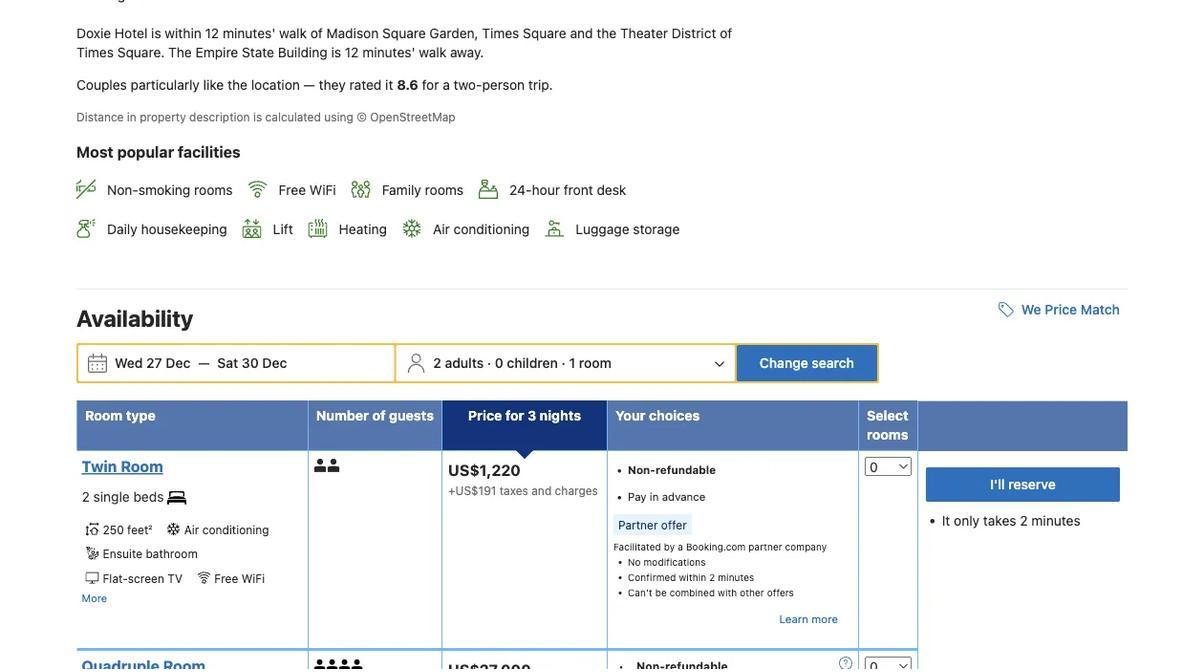 Task type: vqa. For each thing, say whether or not it's contained in the screenshot.
region containing 29
no



Task type: describe. For each thing, give the bounding box(es) containing it.
250
[[103, 523, 124, 536]]

room type
[[85, 407, 156, 423]]

2 dec from the left
[[262, 355, 287, 371]]

distance in property description is calculated using © openstreetmap
[[76, 110, 456, 123]]

bed image
[[167, 491, 187, 505]]

tv
[[168, 571, 183, 585]]

we price match button
[[991, 292, 1128, 327]]

i'll reserve button
[[926, 467, 1120, 502]]

24-
[[510, 182, 532, 197]]

wed 27 dec button
[[107, 346, 198, 380]]

taxes
[[500, 484, 528, 497]]

refundable
[[656, 463, 716, 476]]

1 vertical spatial air
[[184, 523, 199, 536]]

twin room
[[82, 457, 163, 475]]

only
[[954, 513, 980, 528]]

rooms for family rooms
[[425, 182, 464, 197]]

flat-screen tv
[[103, 571, 183, 585]]

the
[[228, 77, 248, 93]]

room inside twin room link
[[121, 457, 163, 475]]

1 vertical spatial free
[[214, 571, 238, 585]]

rooms for select rooms
[[867, 427, 909, 442]]

partner
[[618, 518, 658, 531]]

more
[[82, 592, 107, 604]]

more details on meals and payment options image
[[839, 656, 853, 669]]

feet²
[[127, 523, 152, 536]]

27
[[146, 355, 162, 371]]

combined
[[670, 587, 715, 598]]

1 dec from the left
[[166, 355, 191, 371]]

1
[[569, 355, 575, 371]]

8.6
[[397, 77, 418, 93]]

i'll reserve
[[990, 476, 1056, 492]]

+us$191
[[448, 484, 496, 497]]

price inside dropdown button
[[1045, 301, 1077, 317]]

1 vertical spatial conditioning
[[202, 523, 269, 536]]

confirmed
[[628, 571, 676, 582]]

30
[[242, 355, 259, 371]]

1 vertical spatial price
[[468, 407, 502, 423]]

1 · from the left
[[487, 355, 491, 371]]

minutes inside no modifications confirmed within 2 minutes can't be combined with other offers
[[718, 571, 755, 582]]

can't
[[628, 587, 653, 598]]

learn more
[[780, 612, 838, 625]]

1 horizontal spatial —
[[304, 77, 315, 93]]

it only takes 2 minutes
[[942, 513, 1081, 528]]

more
[[812, 612, 838, 625]]

2 inside 2 adults · 0 children · 1 room button
[[433, 355, 441, 371]]

your choices
[[616, 407, 700, 423]]

guests
[[389, 407, 434, 423]]

in for advance
[[650, 490, 659, 503]]

0 horizontal spatial occupancy image
[[314, 659, 327, 669]]

0 horizontal spatial air conditioning
[[184, 523, 269, 536]]

0 horizontal spatial for
[[422, 77, 439, 93]]

is
[[253, 110, 262, 123]]

0 vertical spatial occupancy image
[[328, 459, 341, 472]]

choices
[[649, 407, 700, 423]]

lift
[[273, 221, 293, 237]]

1 horizontal spatial free wifi
[[279, 182, 336, 197]]

match
[[1081, 301, 1120, 317]]

trip.
[[528, 77, 553, 93]]

no modifications confirmed within 2 minutes can't be combined with other offers
[[628, 556, 794, 598]]

bathroom
[[146, 547, 198, 561]]

couples
[[76, 77, 127, 93]]

couples particularly like the location — they rated it 8.6 for a two-person trip.
[[76, 77, 553, 93]]

pay in advance
[[628, 490, 706, 503]]

we price match
[[1022, 301, 1120, 317]]

learn more link
[[780, 610, 838, 629]]

1 vertical spatial wifi
[[242, 571, 265, 585]]

learn
[[780, 612, 809, 625]]

©
[[357, 110, 367, 123]]

booking.com
[[686, 541, 746, 552]]

non-refundable
[[628, 463, 716, 476]]

1 horizontal spatial free
[[279, 182, 306, 197]]

0 vertical spatial room
[[85, 407, 123, 423]]

2 adults · 0 children · 1 room button
[[398, 345, 733, 381]]

offers
[[767, 587, 794, 598]]

rated
[[349, 77, 382, 93]]

250 feet²
[[103, 523, 152, 536]]

non- for smoking
[[107, 182, 138, 197]]

0 vertical spatial a
[[443, 77, 450, 93]]

we
[[1022, 301, 1042, 317]]

children
[[507, 355, 558, 371]]

1 horizontal spatial minutes
[[1032, 513, 1081, 528]]

offer
[[661, 518, 687, 531]]

luggage
[[576, 221, 630, 237]]

twin
[[82, 457, 117, 475]]

charges
[[555, 484, 598, 497]]

a inside partner offer facilitated by a booking.com partner company
[[678, 541, 683, 552]]

price for 3 nights
[[468, 407, 581, 423]]

partner
[[749, 541, 782, 552]]

2 inside no modifications confirmed within 2 minutes can't be combined with other offers
[[709, 571, 715, 582]]

twin room link
[[82, 457, 297, 476]]

pay
[[628, 490, 647, 503]]

0 horizontal spatial free wifi
[[214, 571, 265, 585]]

number of guests
[[316, 407, 434, 423]]

non-smoking rooms
[[107, 182, 233, 197]]

like
[[203, 77, 224, 93]]



Task type: locate. For each thing, give the bounding box(es) containing it.
using
[[324, 110, 353, 123]]

non- up daily
[[107, 182, 138, 197]]

by
[[664, 541, 675, 552]]

0
[[495, 355, 504, 371]]

minutes down i'll reserve button
[[1032, 513, 1081, 528]]

no
[[628, 556, 641, 567]]

most popular facilities
[[76, 143, 241, 161]]

0 horizontal spatial wifi
[[242, 571, 265, 585]]

free right tv
[[214, 571, 238, 585]]

free
[[279, 182, 306, 197], [214, 571, 238, 585]]

in right the pay
[[650, 490, 659, 503]]

heating
[[339, 221, 387, 237]]

wed
[[115, 355, 143, 371]]

within
[[679, 571, 707, 582]]

1 vertical spatial occupancy image
[[314, 659, 327, 669]]

wifi right tv
[[242, 571, 265, 585]]

us$1,220 +us$191 taxes and charges
[[448, 461, 598, 497]]

calculated
[[265, 110, 321, 123]]

us$1,220
[[448, 461, 521, 479]]

·
[[487, 355, 491, 371], [562, 355, 566, 371]]

location
[[251, 77, 300, 93]]

free up the lift
[[279, 182, 306, 197]]

minutes up with
[[718, 571, 755, 582]]

0 vertical spatial air conditioning
[[433, 221, 530, 237]]

wifi down the "using"
[[310, 182, 336, 197]]

non- for refundable
[[628, 463, 656, 476]]

in left the property
[[127, 110, 137, 123]]

2 adults · 0 children · 1 room
[[433, 355, 612, 371]]

particularly
[[131, 77, 200, 93]]

· left 1
[[562, 355, 566, 371]]

free wifi right tv
[[214, 571, 265, 585]]

dec right 30
[[262, 355, 287, 371]]

1 vertical spatial for
[[505, 407, 524, 423]]

0 horizontal spatial conditioning
[[202, 523, 269, 536]]

air up bathroom at the bottom left of the page
[[184, 523, 199, 536]]

occupancy image
[[314, 459, 328, 472], [327, 659, 339, 669], [339, 659, 352, 669], [352, 659, 364, 669]]

· left 0 at the bottom of the page
[[487, 355, 491, 371]]

ensuite bathroom
[[103, 547, 198, 561]]

0 horizontal spatial rooms
[[194, 182, 233, 197]]

in for property
[[127, 110, 137, 123]]

2 left adults
[[433, 355, 441, 371]]

property
[[140, 110, 186, 123]]

2 · from the left
[[562, 355, 566, 371]]

conditioning down 24-
[[454, 221, 530, 237]]

0 vertical spatial air
[[433, 221, 450, 237]]

1 horizontal spatial a
[[678, 541, 683, 552]]

rooms inside select rooms
[[867, 427, 909, 442]]

sat 30 dec button
[[210, 346, 295, 380]]

daily housekeeping
[[107, 221, 227, 237]]

price right we
[[1045, 301, 1077, 317]]

family
[[382, 182, 421, 197]]

2 horizontal spatial rooms
[[867, 427, 909, 442]]

storage
[[633, 221, 680, 237]]

1 horizontal spatial air
[[433, 221, 450, 237]]

type
[[126, 407, 156, 423]]

facilitated
[[614, 541, 661, 552]]

1 horizontal spatial rooms
[[425, 182, 464, 197]]

a right by at the right
[[678, 541, 683, 552]]

conditioning down twin room link
[[202, 523, 269, 536]]

1 vertical spatial —
[[198, 355, 210, 371]]

availability
[[76, 305, 193, 331]]

modifications
[[644, 556, 706, 567]]

free wifi
[[279, 182, 336, 197], [214, 571, 265, 585]]

rooms right family
[[425, 182, 464, 197]]

price
[[1045, 301, 1077, 317], [468, 407, 502, 423]]

1 vertical spatial air conditioning
[[184, 523, 269, 536]]

0 horizontal spatial free
[[214, 571, 238, 585]]

non- up the pay
[[628, 463, 656, 476]]

air down family rooms on the top
[[433, 221, 450, 237]]

for left 3
[[505, 407, 524, 423]]

1 vertical spatial non-
[[628, 463, 656, 476]]

smoking
[[138, 182, 191, 197]]

most
[[76, 143, 114, 161]]

occupancy image
[[328, 459, 341, 472], [314, 659, 327, 669]]

nights
[[540, 407, 581, 423]]

air conditioning
[[433, 221, 530, 237], [184, 523, 269, 536]]

1 vertical spatial free wifi
[[214, 571, 265, 585]]

single
[[93, 489, 130, 504]]

1 horizontal spatial dec
[[262, 355, 287, 371]]

0 vertical spatial conditioning
[[454, 221, 530, 237]]

dec right 27 at bottom
[[166, 355, 191, 371]]

rooms down facilities
[[194, 182, 233, 197]]

1 horizontal spatial air conditioning
[[433, 221, 530, 237]]

2 right the within
[[709, 571, 715, 582]]

1 horizontal spatial ·
[[562, 355, 566, 371]]

1 horizontal spatial non-
[[628, 463, 656, 476]]

0 horizontal spatial —
[[198, 355, 210, 371]]

0 horizontal spatial price
[[468, 407, 502, 423]]

0 vertical spatial free
[[279, 182, 306, 197]]

description
[[189, 110, 250, 123]]

0 vertical spatial in
[[127, 110, 137, 123]]

1 horizontal spatial wifi
[[310, 182, 336, 197]]

room
[[85, 407, 123, 423], [121, 457, 163, 475]]

popular
[[117, 143, 174, 161]]

0 vertical spatial minutes
[[1032, 513, 1081, 528]]

room left 'type' at the bottom
[[85, 407, 123, 423]]

conditioning
[[454, 221, 530, 237], [202, 523, 269, 536]]

0 vertical spatial free wifi
[[279, 182, 336, 197]]

0 horizontal spatial minutes
[[718, 571, 755, 582]]

it
[[942, 513, 950, 528]]

beds
[[133, 489, 164, 504]]

wed 27 dec — sat 30 dec
[[115, 355, 287, 371]]

0 horizontal spatial dec
[[166, 355, 191, 371]]

for right 8.6
[[422, 77, 439, 93]]

— left 'they' in the top left of the page
[[304, 77, 315, 93]]

facilities
[[178, 143, 241, 161]]

2
[[433, 355, 441, 371], [82, 489, 90, 504], [1020, 513, 1028, 528], [709, 571, 715, 582]]

be
[[655, 587, 667, 598]]

a left two-
[[443, 77, 450, 93]]

0 vertical spatial for
[[422, 77, 439, 93]]

2 left single
[[82, 489, 90, 504]]

0 horizontal spatial in
[[127, 110, 137, 123]]

1 vertical spatial minutes
[[718, 571, 755, 582]]

daily
[[107, 221, 137, 237]]

1 horizontal spatial price
[[1045, 301, 1077, 317]]

0 vertical spatial non-
[[107, 182, 138, 197]]

— left sat
[[198, 355, 210, 371]]

partner offer facilitated by a booking.com partner company
[[614, 518, 827, 552]]

company
[[785, 541, 827, 552]]

rooms
[[194, 182, 233, 197], [425, 182, 464, 197], [867, 427, 909, 442]]

other
[[740, 587, 764, 598]]

2 single beds
[[82, 489, 167, 504]]

1 vertical spatial room
[[121, 457, 163, 475]]

non-
[[107, 182, 138, 197], [628, 463, 656, 476]]

1 horizontal spatial conditioning
[[454, 221, 530, 237]]

3
[[528, 407, 536, 423]]

0 horizontal spatial a
[[443, 77, 450, 93]]

minutes
[[1032, 513, 1081, 528], [718, 571, 755, 582]]

1 vertical spatial in
[[650, 490, 659, 503]]

1 horizontal spatial occupancy image
[[328, 459, 341, 472]]

room up "beds"
[[121, 457, 163, 475]]

luggage storage
[[576, 221, 680, 237]]

it
[[385, 77, 393, 93]]

takes
[[983, 513, 1017, 528]]

family rooms
[[382, 182, 464, 197]]

1 horizontal spatial for
[[505, 407, 524, 423]]

select rooms
[[867, 407, 909, 442]]

2 right takes
[[1020, 513, 1028, 528]]

0 vertical spatial —
[[304, 77, 315, 93]]

rooms down select
[[867, 427, 909, 442]]

change search button
[[737, 345, 878, 381]]

free wifi up the lift
[[279, 182, 336, 197]]

your
[[616, 407, 646, 423]]

0 horizontal spatial ·
[[487, 355, 491, 371]]

housekeeping
[[141, 221, 227, 237]]

0 horizontal spatial non-
[[107, 182, 138, 197]]

desk
[[597, 182, 626, 197]]

they
[[319, 77, 346, 93]]

and
[[532, 484, 552, 497]]

0 vertical spatial price
[[1045, 301, 1077, 317]]

advance
[[662, 490, 706, 503]]

0 vertical spatial wifi
[[310, 182, 336, 197]]

sat
[[217, 355, 238, 371]]

air conditioning down 24-
[[433, 221, 530, 237]]

air conditioning down bed image
[[184, 523, 269, 536]]

ensuite
[[103, 547, 142, 561]]

1 vertical spatial a
[[678, 541, 683, 552]]

price left 3
[[468, 407, 502, 423]]

openstreetmap
[[370, 110, 456, 123]]

1 horizontal spatial in
[[650, 490, 659, 503]]

with
[[718, 587, 737, 598]]

hour
[[532, 182, 560, 197]]

0 horizontal spatial air
[[184, 523, 199, 536]]

a
[[443, 77, 450, 93], [678, 541, 683, 552]]



